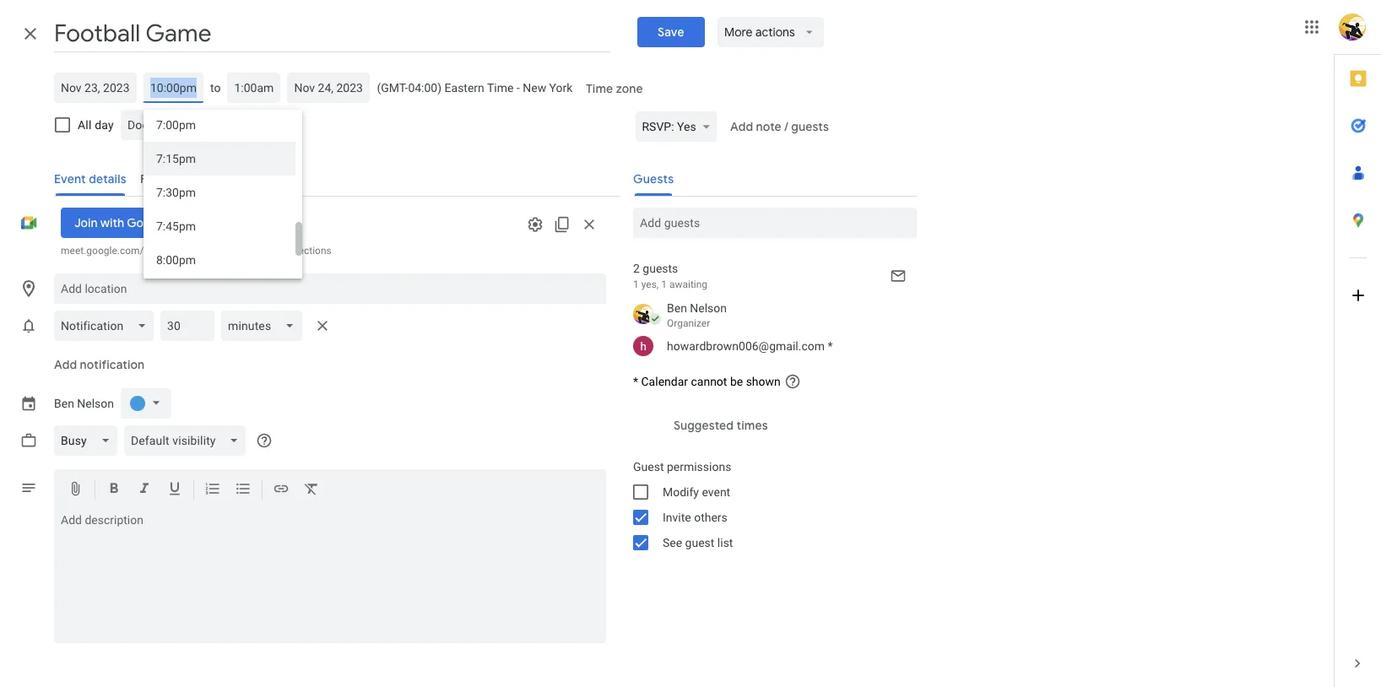 Task type: vqa. For each thing, say whether or not it's contained in the screenshot.
tree
no



Task type: describe. For each thing, give the bounding box(es) containing it.
add for add note / guests
[[730, 119, 753, 134]]

add note / guests button
[[723, 111, 836, 142]]

up
[[203, 245, 215, 257]]

Title text field
[[54, 15, 610, 52]]

howardbrown006@gmail.com tree item
[[620, 333, 917, 360]]

7:00pm option
[[144, 108, 296, 142]]

RSVP: Yes text field
[[642, 111, 696, 142]]

ben for ben nelson organizer
[[667, 301, 687, 315]]

guests inside 2 guests 1 yes, 1 awaiting
[[643, 262, 678, 275]]

7:30pm
[[156, 186, 196, 199]]

invite others
[[663, 511, 728, 524]]

2 1 from the left
[[661, 279, 667, 290]]

meet.google.com/zqv-
[[61, 245, 162, 257]]

8:00pm option
[[144, 243, 296, 277]]

* calendar cannot be shown
[[633, 375, 781, 388]]

underline image
[[166, 480, 183, 500]]

0 horizontal spatial *
[[633, 375, 638, 388]]

york
[[549, 81, 573, 95]]

7:00pm
[[156, 118, 196, 132]]

see
[[663, 536, 682, 550]]

0 vertical spatial guest
[[249, 245, 274, 257]]

shown
[[746, 375, 781, 388]]

guest permissions
[[633, 460, 732, 474]]

2
[[633, 262, 640, 275]]

ben nelson organizer
[[667, 301, 727, 329]]

suggested times button
[[667, 410, 775, 441]]

see guest list
[[663, 536, 733, 550]]

arrow_drop_down
[[802, 24, 817, 40]]

suggested
[[674, 418, 734, 433]]

100
[[229, 245, 246, 257]]

7:15pm
[[156, 152, 196, 165]]

ben for ben nelson
[[54, 397, 74, 410]]

guests inside button
[[791, 119, 829, 134]]

04:00)
[[408, 81, 442, 95]]

invite
[[663, 511, 691, 524]]

actions
[[756, 24, 795, 40]]

8:15pm
[[156, 287, 196, 301]]

yes,
[[641, 279, 659, 290]]

Location text field
[[61, 274, 600, 304]]

suggested times
[[674, 418, 768, 433]]

8:15pm option
[[144, 277, 296, 311]]

eastern
[[445, 81, 485, 95]]

modify
[[663, 486, 699, 499]]

nelson for ben nelson organizer
[[690, 301, 727, 315]]

others
[[694, 511, 728, 524]]

30 minutes before element
[[54, 307, 336, 345]]

notification
[[80, 357, 145, 372]]

(gmt-
[[377, 81, 408, 95]]

numbered list image
[[204, 480, 221, 500]]

1 vertical spatial to
[[218, 245, 227, 257]]

event
[[702, 486, 731, 499]]

italic image
[[136, 480, 153, 500]]

bold image
[[106, 480, 122, 500]]

Minutes in advance for notification number field
[[168, 311, 208, 341]]

new
[[523, 81, 546, 95]]

meet.google.com/zqv-fvxj-zfg · up to 100 guest connections
[[61, 245, 332, 257]]

howardbrown006@gmail.com *
[[667, 339, 833, 353]]



Task type: locate. For each thing, give the bounding box(es) containing it.
ben up organizer at the top
[[667, 301, 687, 315]]

1 right the "yes,"
[[661, 279, 667, 290]]

1 horizontal spatial guests
[[791, 119, 829, 134]]

1 vertical spatial guests
[[643, 262, 678, 275]]

1 time from the left
[[487, 81, 514, 95]]

7:45pm option
[[144, 209, 296, 243]]

Start time text field
[[150, 78, 197, 98]]

all
[[78, 118, 92, 132]]

join with google meet
[[74, 215, 199, 231]]

more
[[725, 24, 753, 40]]

add
[[730, 119, 753, 134], [54, 357, 77, 372]]

rsvp:
[[642, 120, 674, 133]]

0 vertical spatial ben
[[667, 301, 687, 315]]

1 left the "yes,"
[[633, 279, 639, 290]]

day
[[95, 118, 114, 132]]

nelson inside "ben nelson organizer"
[[690, 301, 727, 315]]

rsvp: yes button
[[635, 111, 717, 142]]

to up 7:00pm option
[[210, 81, 221, 95]]

guest left list
[[685, 536, 715, 550]]

add up ben nelson
[[54, 357, 77, 372]]

7:45pm
[[156, 220, 196, 233]]

calendar
[[641, 375, 688, 388]]

0 vertical spatial guests
[[791, 119, 829, 134]]

* left calendar
[[633, 375, 638, 388]]

time
[[487, 81, 514, 95], [586, 81, 614, 96]]

time left -
[[487, 81, 514, 95]]

organizer
[[667, 317, 710, 329]]

google
[[127, 215, 167, 231]]

zone
[[617, 81, 643, 96]]

time zone button
[[580, 73, 650, 104]]

times
[[737, 418, 768, 433]]

0 vertical spatial to
[[210, 81, 221, 95]]

* inside howardbrown006@gmail.com 'tree item'
[[828, 339, 833, 353]]

insert link image
[[273, 480, 290, 500]]

yes
[[677, 120, 696, 133]]

0 horizontal spatial guest
[[249, 245, 274, 257]]

ben inside "ben nelson organizer"
[[667, 301, 687, 315]]

add note / guests
[[730, 119, 829, 134]]

more actions arrow_drop_down
[[725, 24, 817, 40]]

ben down add notification
[[54, 397, 74, 410]]

ben nelson
[[54, 397, 114, 410]]

2 time from the left
[[586, 81, 614, 96]]

howardbrown006@gmail.com
[[667, 339, 825, 353]]

None field
[[121, 110, 249, 140], [54, 311, 161, 341], [222, 311, 309, 341], [54, 426, 124, 456], [124, 426, 253, 456], [121, 110, 249, 140], [54, 311, 161, 341], [222, 311, 309, 341], [54, 426, 124, 456], [124, 426, 253, 456]]

/
[[784, 119, 788, 134]]

connections
[[276, 245, 332, 257]]

add left note
[[730, 119, 753, 134]]

guests up the "yes,"
[[643, 262, 678, 275]]

* down ben nelson, attending, organizer tree item
[[828, 339, 833, 353]]

to
[[210, 81, 221, 95], [218, 245, 227, 257]]

0 horizontal spatial ben
[[54, 397, 74, 410]]

End time text field
[[234, 78, 274, 98]]

guest
[[249, 245, 274, 257], [685, 536, 715, 550]]

7:15pm option
[[144, 142, 296, 176]]

(gmt-04:00) eastern time - new york
[[377, 81, 573, 95]]

Guests text field
[[640, 208, 910, 238]]

join
[[74, 215, 98, 231]]

0 vertical spatial add
[[730, 119, 753, 134]]

0 vertical spatial nelson
[[690, 301, 727, 315]]

awaiting
[[670, 279, 708, 290]]

join with google meet link
[[61, 208, 212, 238]]

time left zone
[[586, 81, 614, 96]]

0 horizontal spatial add
[[54, 357, 77, 372]]

1 horizontal spatial guest
[[685, 536, 715, 550]]

add for add notification
[[54, 357, 77, 372]]

1 horizontal spatial 1
[[661, 279, 667, 290]]

tab list
[[1335, 55, 1381, 640]]

nelson up organizer at the top
[[690, 301, 727, 315]]

ben nelson, attending, organizer tree item
[[620, 297, 917, 333]]

Start date text field
[[61, 78, 130, 98]]

1 horizontal spatial time
[[586, 81, 614, 96]]

8:00pm
[[156, 253, 196, 267]]

1 vertical spatial nelson
[[77, 397, 114, 410]]

guests
[[791, 119, 829, 134], [643, 262, 678, 275]]

guests right / on the top right of the page
[[791, 119, 829, 134]]

to right the up
[[218, 245, 227, 257]]

-
[[517, 81, 520, 95]]

bulleted list image
[[235, 480, 252, 500]]

End date text field
[[294, 78, 363, 98]]

time inside button
[[586, 81, 614, 96]]

note
[[756, 119, 781, 134]]

remove formatting image
[[303, 480, 320, 500]]

add notification button
[[47, 345, 151, 385]]

1 vertical spatial ben
[[54, 397, 74, 410]]

0 horizontal spatial guests
[[643, 262, 678, 275]]

rsvp: yes
[[642, 120, 696, 133]]

cannot
[[691, 375, 727, 388]]

formatting options toolbar
[[54, 469, 606, 510]]

guests invited to this event. tree
[[620, 297, 917, 360]]

0 vertical spatial *
[[828, 339, 833, 353]]

start time list box
[[144, 108, 302, 311]]

0 horizontal spatial time
[[487, 81, 514, 95]]

1 vertical spatial guest
[[685, 536, 715, 550]]

nelson
[[690, 301, 727, 315], [77, 397, 114, 410]]

time zone
[[586, 81, 643, 96]]

nelson for ben nelson
[[77, 397, 114, 410]]

1 horizontal spatial add
[[730, 119, 753, 134]]

all day
[[78, 118, 114, 132]]

group
[[620, 454, 917, 556]]

1
[[633, 279, 639, 290], [661, 279, 667, 290]]

add notification
[[54, 357, 145, 372]]

1 horizontal spatial nelson
[[690, 301, 727, 315]]

2 guests 1 yes, 1 awaiting
[[633, 262, 708, 290]]

zfg
[[181, 245, 195, 257]]

fvxj-
[[162, 245, 181, 257]]

list
[[718, 536, 733, 550]]

7:30pm option
[[144, 176, 296, 209]]

·
[[198, 245, 200, 257]]

guest
[[633, 460, 664, 474]]

1 vertical spatial add
[[54, 357, 77, 372]]

ben
[[667, 301, 687, 315], [54, 397, 74, 410]]

1 horizontal spatial ben
[[667, 301, 687, 315]]

modify event
[[663, 486, 731, 499]]

0 horizontal spatial nelson
[[77, 397, 114, 410]]

be
[[730, 375, 743, 388]]

meet
[[170, 215, 199, 231]]

with
[[100, 215, 124, 231]]

save
[[657, 24, 684, 40]]

save button
[[637, 17, 704, 47]]

Description text field
[[54, 513, 606, 640]]

0 horizontal spatial 1
[[633, 279, 639, 290]]

1 horizontal spatial *
[[828, 339, 833, 353]]

group containing guest permissions
[[620, 454, 917, 556]]

1 vertical spatial *
[[633, 375, 638, 388]]

permissions
[[667, 460, 732, 474]]

*
[[828, 339, 833, 353], [633, 375, 638, 388]]

nelson down add notification
[[77, 397, 114, 410]]

1 1 from the left
[[633, 279, 639, 290]]

guest right 100
[[249, 245, 274, 257]]



